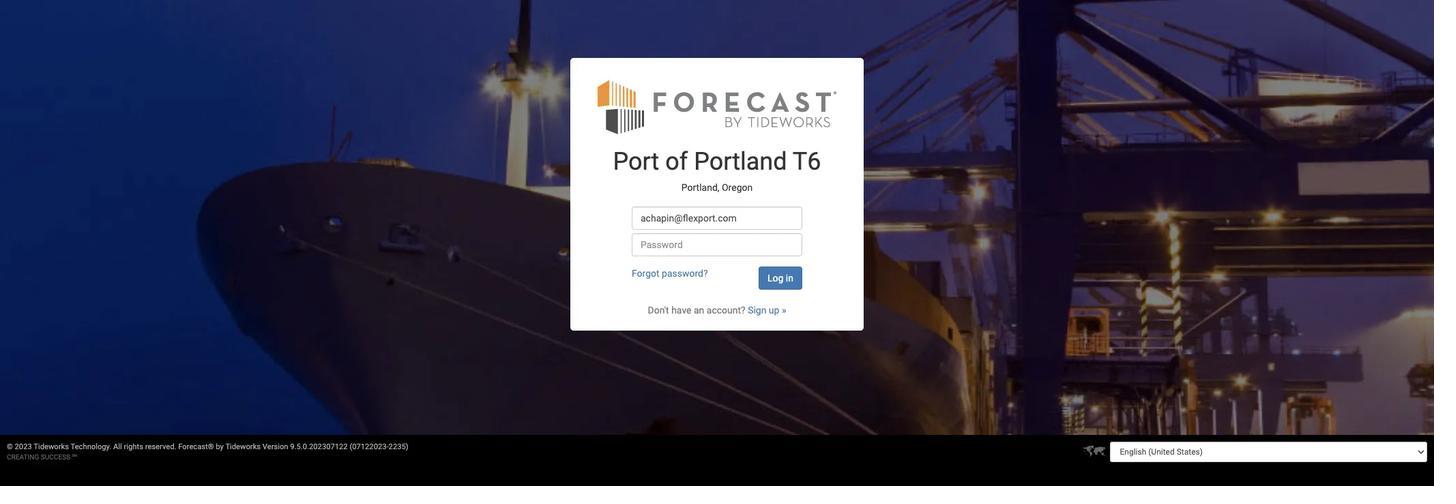 Task type: describe. For each thing, give the bounding box(es) containing it.
»
[[782, 305, 787, 316]]

account?
[[707, 305, 746, 316]]

all
[[113, 443, 122, 452]]

portland
[[694, 148, 788, 176]]

don't
[[648, 305, 670, 316]]

(07122023-
[[350, 443, 389, 452]]

an
[[694, 305, 705, 316]]

© 2023 tideworks technology. all rights reserved. forecast® by tideworks version 9.5.0.202307122 (07122023-2235) creating success ℠
[[7, 443, 409, 461]]

by
[[216, 443, 224, 452]]

version
[[263, 443, 288, 452]]

t6
[[793, 148, 822, 176]]

sign up » link
[[748, 305, 787, 316]]

2023
[[15, 443, 32, 452]]

of
[[666, 148, 688, 176]]

sign
[[748, 305, 767, 316]]

©
[[7, 443, 13, 452]]

password?
[[662, 268, 708, 279]]

oregon
[[722, 182, 753, 193]]

9.5.0.202307122
[[290, 443, 348, 452]]

up
[[769, 305, 780, 316]]

2235)
[[389, 443, 409, 452]]

forgot password? log in
[[632, 268, 794, 284]]



Task type: locate. For each thing, give the bounding box(es) containing it.
success
[[41, 454, 70, 461]]

tideworks right by
[[226, 443, 261, 452]]

technology.
[[71, 443, 111, 452]]

have
[[672, 305, 692, 316]]

port
[[613, 148, 660, 176]]

forecast® by tideworks image
[[598, 79, 837, 135]]

Email or username text field
[[632, 207, 803, 230]]

2 tideworks from the left
[[226, 443, 261, 452]]

rights
[[124, 443, 143, 452]]

port of portland t6 portland, oregon
[[613, 148, 822, 193]]

tideworks up success
[[34, 443, 69, 452]]

reserved.
[[145, 443, 176, 452]]

forgot
[[632, 268, 660, 279]]

1 tideworks from the left
[[34, 443, 69, 452]]

portland,
[[682, 182, 720, 193]]

forgot password? link
[[632, 268, 708, 279]]

℠
[[72, 454, 77, 461]]

0 horizontal spatial tideworks
[[34, 443, 69, 452]]

forecast®
[[178, 443, 214, 452]]

log
[[768, 273, 784, 284]]

in
[[786, 273, 794, 284]]

log in button
[[759, 267, 803, 290]]

Password password field
[[632, 234, 803, 257]]

1 horizontal spatial tideworks
[[226, 443, 261, 452]]

creating
[[7, 454, 39, 461]]

don't have an account? sign up »
[[648, 305, 787, 316]]

tideworks
[[34, 443, 69, 452], [226, 443, 261, 452]]



